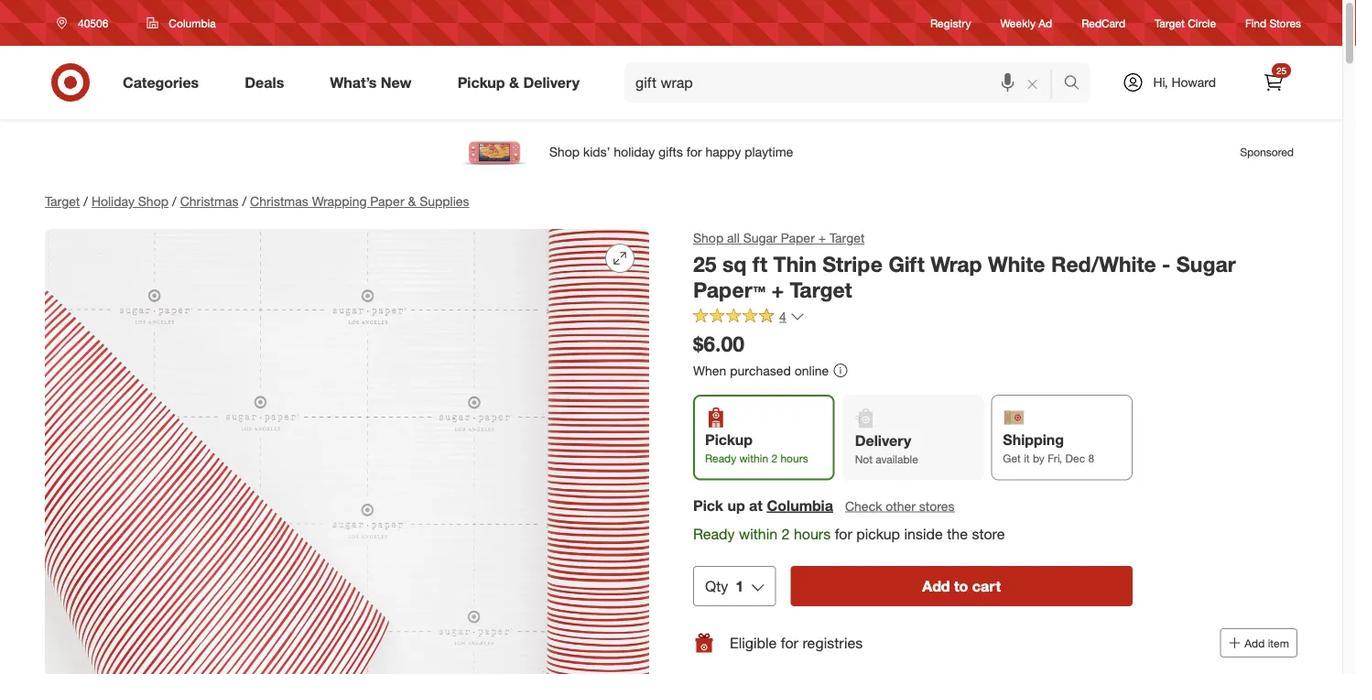 Task type: vqa. For each thing, say whether or not it's contained in the screenshot.
you'll
no



Task type: locate. For each thing, give the bounding box(es) containing it.
columbia
[[169, 16, 216, 30], [767, 496, 833, 514]]

shop left all
[[693, 230, 724, 246]]

within up at
[[740, 452, 768, 465]]

1 horizontal spatial paper
[[781, 230, 815, 246]]

hours
[[781, 452, 808, 465], [794, 525, 831, 542]]

shipping get it by fri, dec 8
[[1003, 431, 1095, 465]]

1 horizontal spatial columbia
[[767, 496, 833, 514]]

delivery
[[523, 73, 580, 91], [855, 432, 912, 449]]

0 vertical spatial for
[[835, 525, 852, 542]]

0 horizontal spatial /
[[84, 193, 88, 209]]

pickup right new
[[458, 73, 505, 91]]

inside
[[904, 525, 943, 542]]

0 vertical spatial &
[[509, 73, 519, 91]]

sugar
[[743, 230, 777, 246], [1177, 251, 1236, 277]]

0 vertical spatial within
[[740, 452, 768, 465]]

0 horizontal spatial christmas
[[180, 193, 238, 209]]

christmas link
[[180, 193, 238, 209]]

registries
[[803, 634, 863, 652]]

1 vertical spatial columbia
[[767, 496, 833, 514]]

pickup
[[458, 73, 505, 91], [705, 431, 753, 448]]

hours inside the pickup ready within 2 hours
[[781, 452, 808, 465]]

1 horizontal spatial delivery
[[855, 432, 912, 449]]

1 horizontal spatial christmas
[[250, 193, 308, 209]]

howard
[[1172, 74, 1216, 90]]

fri,
[[1048, 452, 1063, 465]]

pickup
[[857, 525, 900, 542]]

$6.00
[[693, 331, 745, 357]]

add inside button
[[1245, 636, 1265, 650]]

25 link
[[1254, 62, 1294, 103]]

christmas left wrapping
[[250, 193, 308, 209]]

by
[[1033, 452, 1045, 465]]

target
[[1155, 16, 1185, 30], [45, 193, 80, 209], [830, 230, 865, 246], [790, 277, 852, 303]]

/
[[84, 193, 88, 209], [172, 193, 176, 209], [242, 193, 246, 209]]

+ up stripe
[[819, 230, 826, 246]]

1 vertical spatial pickup
[[705, 431, 753, 448]]

hours down columbia button
[[794, 525, 831, 542]]

within
[[740, 452, 768, 465], [739, 525, 778, 542]]

add
[[922, 577, 950, 595], [1245, 636, 1265, 650]]

1 horizontal spatial 25
[[1277, 65, 1287, 76]]

/ right target link at the top of page
[[84, 193, 88, 209]]

add inside button
[[922, 577, 950, 595]]

1 vertical spatial &
[[408, 193, 416, 209]]

2 christmas from the left
[[250, 193, 308, 209]]

0 vertical spatial pickup
[[458, 73, 505, 91]]

columbia right at
[[767, 496, 833, 514]]

1 horizontal spatial &
[[509, 73, 519, 91]]

0 horizontal spatial 2
[[772, 452, 778, 465]]

2 inside the pickup ready within 2 hours
[[772, 452, 778, 465]]

+
[[819, 230, 826, 246], [772, 277, 784, 303]]

2 horizontal spatial /
[[242, 193, 246, 209]]

columbia up categories link
[[169, 16, 216, 30]]

eligible
[[730, 634, 777, 652]]

0 vertical spatial ready
[[705, 452, 737, 465]]

1 horizontal spatial /
[[172, 193, 176, 209]]

check other stores button
[[844, 496, 956, 516]]

0 horizontal spatial pickup
[[458, 73, 505, 91]]

new
[[381, 73, 412, 91]]

0 horizontal spatial +
[[772, 277, 784, 303]]

1 / from the left
[[84, 193, 88, 209]]

1 christmas from the left
[[180, 193, 238, 209]]

1 vertical spatial delivery
[[855, 432, 912, 449]]

0 horizontal spatial &
[[408, 193, 416, 209]]

for down check
[[835, 525, 852, 542]]

1 vertical spatial within
[[739, 525, 778, 542]]

1 vertical spatial hours
[[794, 525, 831, 542]]

within inside the pickup ready within 2 hours
[[740, 452, 768, 465]]

1 horizontal spatial shop
[[693, 230, 724, 246]]

not
[[855, 453, 873, 466]]

1 vertical spatial 25
[[693, 251, 717, 277]]

25 inside shop all sugar paper + target 25 sq ft thin stripe gift wrap white red/white - sugar paper™ + target
[[693, 251, 717, 277]]

1 vertical spatial 2
[[782, 525, 790, 542]]

item
[[1268, 636, 1290, 650]]

delivery inside delivery not available
[[855, 432, 912, 449]]

25 left "sq"
[[693, 251, 717, 277]]

1 vertical spatial add
[[1245, 636, 1265, 650]]

40506 button
[[45, 6, 128, 39]]

0 vertical spatial sugar
[[743, 230, 777, 246]]

0 vertical spatial delivery
[[523, 73, 580, 91]]

paper up thin
[[781, 230, 815, 246]]

weekly
[[1001, 16, 1036, 30]]

stores
[[919, 498, 955, 514]]

for right eligible
[[781, 634, 799, 652]]

wrap
[[931, 251, 982, 277]]

purchased
[[730, 362, 791, 378]]

0 vertical spatial 2
[[772, 452, 778, 465]]

stores
[[1270, 16, 1301, 30]]

shop right holiday
[[138, 193, 169, 209]]

find stores link
[[1246, 15, 1301, 31]]

pick
[[693, 496, 724, 514]]

1 vertical spatial paper
[[781, 230, 815, 246]]

sq
[[723, 251, 747, 277]]

get
[[1003, 452, 1021, 465]]

hours up columbia button
[[781, 452, 808, 465]]

christmas wrapping paper & supplies link
[[250, 193, 469, 209]]

0 horizontal spatial 25
[[693, 251, 717, 277]]

add to cart button
[[791, 566, 1133, 606]]

0 vertical spatial hours
[[781, 452, 808, 465]]

red/white
[[1051, 251, 1156, 277]]

1 horizontal spatial add
[[1245, 636, 1265, 650]]

0 vertical spatial add
[[922, 577, 950, 595]]

-
[[1162, 251, 1171, 277]]

25
[[1277, 65, 1287, 76], [693, 251, 717, 277]]

0 horizontal spatial shop
[[138, 193, 169, 209]]

2 up pick up at columbia
[[772, 452, 778, 465]]

ready down pick
[[693, 525, 735, 542]]

8
[[1088, 452, 1095, 465]]

0 vertical spatial +
[[819, 230, 826, 246]]

within down at
[[739, 525, 778, 542]]

ready
[[705, 452, 737, 465], [693, 525, 735, 542]]

1 vertical spatial shop
[[693, 230, 724, 246]]

1 horizontal spatial sugar
[[1177, 251, 1236, 277]]

1 within from the top
[[740, 452, 768, 465]]

pickup inside the pickup ready within 2 hours
[[705, 431, 753, 448]]

find stores
[[1246, 16, 1301, 30]]

what's
[[330, 73, 377, 91]]

0 horizontal spatial for
[[781, 634, 799, 652]]

25 down stores
[[1277, 65, 1287, 76]]

/ left "christmas" link
[[172, 193, 176, 209]]

find
[[1246, 16, 1267, 30]]

circle
[[1188, 16, 1216, 30]]

+ up 4
[[772, 277, 784, 303]]

holiday
[[92, 193, 135, 209]]

paper™
[[693, 277, 766, 303]]

add to cart
[[922, 577, 1001, 595]]

pickup up up
[[705, 431, 753, 448]]

hi, howard
[[1153, 74, 1216, 90]]

4 link
[[693, 307, 805, 328]]

supplies
[[420, 193, 469, 209]]

deals
[[245, 73, 284, 91]]

target left circle on the top of the page
[[1155, 16, 1185, 30]]

2 down columbia button
[[782, 525, 790, 542]]

to
[[954, 577, 968, 595]]

add left item
[[1245, 636, 1265, 650]]

sugar up the ft on the top
[[743, 230, 777, 246]]

0 vertical spatial columbia
[[169, 16, 216, 30]]

1 vertical spatial for
[[781, 634, 799, 652]]

0 vertical spatial shop
[[138, 193, 169, 209]]

columbia inside columbia dropdown button
[[169, 16, 216, 30]]

weekly ad
[[1001, 16, 1053, 30]]

target circle
[[1155, 16, 1216, 30]]

1 horizontal spatial pickup
[[705, 431, 753, 448]]

0 horizontal spatial paper
[[370, 193, 404, 209]]

2
[[772, 452, 778, 465], [782, 525, 790, 542]]

What can we help you find? suggestions appear below search field
[[625, 62, 1068, 103]]

sugar right - in the right of the page
[[1177, 251, 1236, 277]]

0 horizontal spatial columbia
[[169, 16, 216, 30]]

pickup & delivery link
[[442, 62, 603, 103]]

/ right "christmas" link
[[242, 193, 246, 209]]

target down thin
[[790, 277, 852, 303]]

christmas right the holiday shop link
[[180, 193, 238, 209]]

shipping
[[1003, 431, 1064, 448]]

shop
[[138, 193, 169, 209], [693, 230, 724, 246]]

add left to
[[922, 577, 950, 595]]

ready up pick
[[705, 452, 737, 465]]

paper
[[370, 193, 404, 209], [781, 230, 815, 246]]

pick up at columbia
[[693, 496, 833, 514]]

when purchased online
[[693, 362, 829, 378]]

paper right wrapping
[[370, 193, 404, 209]]

1 vertical spatial +
[[772, 277, 784, 303]]

gift
[[889, 251, 925, 277]]

0 horizontal spatial add
[[922, 577, 950, 595]]

for
[[835, 525, 852, 542], [781, 634, 799, 652]]

paper inside shop all sugar paper + target 25 sq ft thin stripe gift wrap white red/white - sugar paper™ + target
[[781, 230, 815, 246]]

when
[[693, 362, 727, 378]]



Task type: describe. For each thing, give the bounding box(es) containing it.
0 horizontal spatial sugar
[[743, 230, 777, 246]]

categories link
[[107, 62, 222, 103]]

add item button
[[1220, 628, 1298, 658]]

pickup ready within 2 hours
[[705, 431, 808, 465]]

columbia button
[[767, 495, 833, 516]]

what's new
[[330, 73, 412, 91]]

advertisement region
[[30, 130, 1312, 174]]

3 / from the left
[[242, 193, 246, 209]]

it
[[1024, 452, 1030, 465]]

redcard link
[[1082, 15, 1126, 31]]

1 vertical spatial ready
[[693, 525, 735, 542]]

pickup & delivery
[[458, 73, 580, 91]]

target left holiday
[[45, 193, 80, 209]]

wrapping
[[312, 193, 367, 209]]

1 vertical spatial sugar
[[1177, 251, 1236, 277]]

target up stripe
[[830, 230, 865, 246]]

1
[[736, 577, 744, 595]]

check other stores
[[845, 498, 955, 514]]

25 sq ft thin stripe gift wrap white red/white - sugar paper&#8482; + target, 1 of 6 image
[[45, 229, 649, 674]]

ready within 2 hours for pickup inside the store
[[693, 525, 1005, 542]]

ready inside the pickup ready within 2 hours
[[705, 452, 737, 465]]

qty
[[705, 577, 728, 595]]

delivery not available
[[855, 432, 918, 466]]

2 within from the top
[[739, 525, 778, 542]]

shop all sugar paper + target 25 sq ft thin stripe gift wrap white red/white - sugar paper™ + target
[[693, 230, 1236, 303]]

ft
[[753, 251, 768, 277]]

eligible for registries
[[730, 634, 863, 652]]

up
[[728, 496, 745, 514]]

deals link
[[229, 62, 307, 103]]

the
[[947, 525, 968, 542]]

holiday shop link
[[92, 193, 169, 209]]

target link
[[45, 193, 80, 209]]

dec
[[1066, 452, 1085, 465]]

add for add to cart
[[922, 577, 950, 595]]

available
[[876, 453, 918, 466]]

2 / from the left
[[172, 193, 176, 209]]

0 horizontal spatial delivery
[[523, 73, 580, 91]]

shop inside shop all sugar paper + target 25 sq ft thin stripe gift wrap white red/white - sugar paper™ + target
[[693, 230, 724, 246]]

add for add item
[[1245, 636, 1265, 650]]

1 horizontal spatial +
[[819, 230, 826, 246]]

check
[[845, 498, 882, 514]]

pickup for &
[[458, 73, 505, 91]]

at
[[749, 496, 763, 514]]

all
[[727, 230, 740, 246]]

1 horizontal spatial 2
[[782, 525, 790, 542]]

ad
[[1039, 16, 1053, 30]]

online
[[795, 362, 829, 378]]

0 vertical spatial 25
[[1277, 65, 1287, 76]]

search button
[[1055, 62, 1099, 106]]

registry link
[[931, 15, 971, 31]]

redcard
[[1082, 16, 1126, 30]]

target / holiday shop / christmas / christmas wrapping paper & supplies
[[45, 193, 469, 209]]

categories
[[123, 73, 199, 91]]

target circle link
[[1155, 15, 1216, 31]]

hi,
[[1153, 74, 1168, 90]]

weekly ad link
[[1001, 15, 1053, 31]]

thin
[[774, 251, 817, 277]]

1 horizontal spatial for
[[835, 525, 852, 542]]

other
[[886, 498, 916, 514]]

registry
[[931, 16, 971, 30]]

columbia button
[[135, 6, 228, 39]]

add item
[[1245, 636, 1290, 650]]

white
[[988, 251, 1045, 277]]

stripe
[[823, 251, 883, 277]]

store
[[972, 525, 1005, 542]]

search
[[1055, 75, 1099, 93]]

& inside pickup & delivery link
[[509, 73, 519, 91]]

0 vertical spatial paper
[[370, 193, 404, 209]]

40506
[[78, 16, 108, 30]]

cart
[[973, 577, 1001, 595]]

qty 1
[[705, 577, 744, 595]]

4
[[779, 308, 787, 324]]

pickup for ready
[[705, 431, 753, 448]]

what's new link
[[314, 62, 435, 103]]



